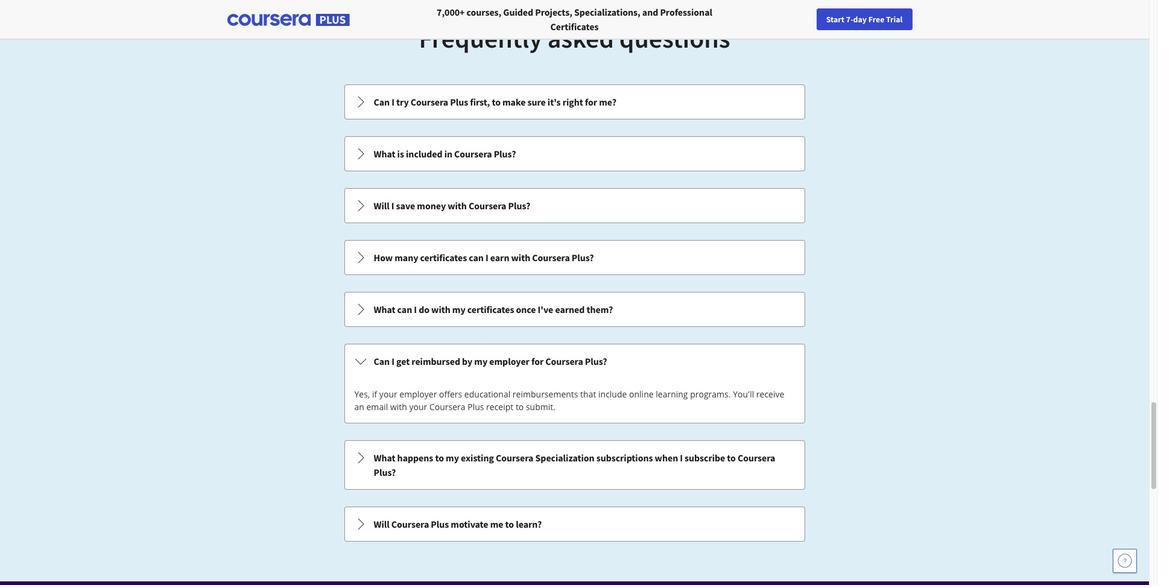 Task type: locate. For each thing, give the bounding box(es) containing it.
will coursera plus motivate me to learn?
[[374, 518, 542, 531]]

coursera plus image
[[227, 14, 350, 26]]

your right find
[[875, 14, 891, 25]]

save
[[396, 200, 415, 212]]

coursera up how many certificates can i earn with coursera plus?
[[469, 200, 507, 212]]

coursera down offers
[[430, 401, 466, 413]]

2 horizontal spatial your
[[875, 14, 891, 25]]

1 what from the top
[[374, 148, 396, 160]]

2 what from the top
[[374, 304, 396, 316]]

specialization
[[536, 452, 595, 464]]

3 what from the top
[[374, 452, 396, 464]]

1 vertical spatial plus
[[468, 401, 484, 413]]

coursera right subscribe
[[738, 452, 776, 464]]

what is included in coursera plus? button
[[345, 137, 805, 171]]

coursera up reimbursements
[[546, 355, 583, 368]]

will for will coursera plus motivate me to learn?
[[374, 518, 390, 531]]

you'll
[[733, 389, 755, 400]]

None search field
[[166, 8, 456, 32]]

first,
[[470, 96, 490, 108]]

can i get reimbursed by my employer for coursera plus? button
[[345, 345, 805, 378]]

with right email
[[390, 401, 407, 413]]

what left is
[[374, 148, 396, 160]]

with inside yes, if your employer offers educational reimbursements that include online learning programs. you'll receive an email with your coursera plus receipt to submit.
[[390, 401, 407, 413]]

0 vertical spatial for
[[585, 96, 598, 108]]

1 will from the top
[[374, 200, 390, 212]]

coursera inside 'dropdown button'
[[469, 200, 507, 212]]

frequently asked questions
[[419, 22, 731, 55]]

list
[[343, 83, 807, 543]]

i left try
[[392, 96, 395, 108]]

what
[[374, 148, 396, 160], [374, 304, 396, 316], [374, 452, 396, 464]]

0 vertical spatial what
[[374, 148, 396, 160]]

can inside dropdown button
[[374, 355, 390, 368]]

i
[[392, 96, 395, 108], [392, 200, 394, 212], [486, 252, 489, 264], [414, 304, 417, 316], [392, 355, 395, 368], [680, 452, 683, 464]]

can i try coursera plus first, to make sure it's right for me? button
[[345, 85, 805, 119]]

to
[[492, 96, 501, 108], [516, 401, 524, 413], [435, 452, 444, 464], [727, 452, 736, 464], [506, 518, 514, 531]]

coursera inside yes, if your employer offers educational reimbursements that include online learning programs. you'll receive an email with your coursera plus receipt to submit.
[[430, 401, 466, 413]]

certificates left once
[[468, 304, 514, 316]]

your inside "link"
[[875, 14, 891, 25]]

2 vertical spatial what
[[374, 452, 396, 464]]

1 vertical spatial can
[[374, 355, 390, 368]]

frequently
[[419, 22, 543, 55]]

0 vertical spatial can
[[469, 252, 484, 264]]

career
[[910, 14, 933, 25]]

your right if
[[380, 389, 398, 400]]

0 vertical spatial certificates
[[420, 252, 467, 264]]

i right the when
[[680, 452, 683, 464]]

free
[[869, 14, 885, 25]]

1 can from the top
[[374, 96, 390, 108]]

do
[[419, 304, 430, 316]]

that
[[581, 389, 597, 400]]

1 vertical spatial your
[[380, 389, 398, 400]]

make
[[503, 96, 526, 108]]

my for certificates
[[453, 304, 466, 316]]

2 will from the top
[[374, 518, 390, 531]]

to right receipt
[[516, 401, 524, 413]]

earned
[[555, 304, 585, 316]]

what is included in coursera plus?
[[374, 148, 516, 160]]

when
[[655, 452, 679, 464]]

subscribe
[[685, 452, 726, 464]]

can left get
[[374, 355, 390, 368]]

find your new career
[[857, 14, 933, 25]]

learn?
[[516, 518, 542, 531]]

coursera right existing
[[496, 452, 534, 464]]

can left try
[[374, 96, 390, 108]]

coursera
[[411, 96, 449, 108], [455, 148, 492, 160], [469, 200, 507, 212], [533, 252, 570, 264], [546, 355, 583, 368], [430, 401, 466, 413], [496, 452, 534, 464], [738, 452, 776, 464], [392, 518, 429, 531]]

plus down educational
[[468, 401, 484, 413]]

coursera left motivate on the left of page
[[392, 518, 429, 531]]

will coursera plus motivate me to learn? button
[[345, 508, 805, 541]]

how many certificates can i earn with coursera plus? button
[[345, 241, 805, 275]]

how
[[374, 252, 393, 264]]

certificates right many
[[420, 252, 467, 264]]

start 7-day free trial
[[827, 14, 903, 25]]

what inside what can i do with my certificates once i've earned them? dropdown button
[[374, 304, 396, 316]]

your
[[875, 14, 891, 25], [380, 389, 398, 400], [410, 401, 428, 413]]

0 vertical spatial employer
[[490, 355, 530, 368]]

with
[[448, 200, 467, 212], [512, 252, 531, 264], [432, 304, 451, 316], [390, 401, 407, 413]]

will inside dropdown button
[[374, 518, 390, 531]]

can left do
[[398, 304, 412, 316]]

plus left first,
[[450, 96, 468, 108]]

subscriptions
[[597, 452, 653, 464]]

for left me? at top
[[585, 96, 598, 108]]

certificates inside how many certificates can i earn with coursera plus? dropdown button
[[420, 252, 467, 264]]

them?
[[587, 304, 613, 316]]

what left happens
[[374, 452, 396, 464]]

2 vertical spatial plus
[[431, 518, 449, 531]]

1 vertical spatial certificates
[[468, 304, 514, 316]]

coursera right in
[[455, 148, 492, 160]]

1 vertical spatial employer
[[400, 389, 437, 400]]

can i get reimbursed by my employer for coursera plus?
[[374, 355, 608, 368]]

plus inside dropdown button
[[450, 96, 468, 108]]

can for can i get reimbursed by my employer for coursera plus?
[[374, 355, 390, 368]]

0 vertical spatial plus
[[450, 96, 468, 108]]

with right do
[[432, 304, 451, 316]]

employer
[[490, 355, 530, 368], [400, 389, 437, 400]]

i inside 'dropdown button'
[[392, 200, 394, 212]]

me
[[490, 518, 504, 531]]

for
[[585, 96, 598, 108], [532, 355, 544, 368]]

offers
[[439, 389, 462, 400]]

0 horizontal spatial for
[[532, 355, 544, 368]]

0 vertical spatial my
[[453, 304, 466, 316]]

with right money
[[448, 200, 467, 212]]

employer up educational
[[490, 355, 530, 368]]

will inside 'dropdown button'
[[374, 200, 390, 212]]

2 vertical spatial my
[[446, 452, 459, 464]]

7,000+ courses, guided projects, specializations, and professional certificates
[[437, 6, 713, 33]]

1 horizontal spatial for
[[585, 96, 598, 108]]

i left do
[[414, 304, 417, 316]]

1 horizontal spatial can
[[469, 252, 484, 264]]

plus left motivate on the left of page
[[431, 518, 449, 531]]

money
[[417, 200, 446, 212]]

employer left offers
[[400, 389, 437, 400]]

can left earn
[[469, 252, 484, 264]]

your right email
[[410, 401, 428, 413]]

1 vertical spatial for
[[532, 355, 544, 368]]

will
[[374, 200, 390, 212], [374, 518, 390, 531]]

certificates inside what can i do with my certificates once i've earned them? dropdown button
[[468, 304, 514, 316]]

find
[[857, 14, 873, 25]]

my for employer
[[475, 355, 488, 368]]

to right me
[[506, 518, 514, 531]]

i left earn
[[486, 252, 489, 264]]

2 can from the top
[[374, 355, 390, 368]]

try
[[397, 96, 409, 108]]

to right first,
[[492, 96, 501, 108]]

submit.
[[526, 401, 556, 413]]

plus?
[[494, 148, 516, 160], [509, 200, 531, 212], [572, 252, 594, 264], [585, 355, 608, 368], [374, 467, 396, 479]]

my inside what happens to my existing coursera specialization subscriptions when i subscribe to coursera plus?
[[446, 452, 459, 464]]

0 vertical spatial your
[[875, 14, 891, 25]]

what happens to my existing coursera specialization subscriptions when i subscribe to coursera plus?
[[374, 452, 776, 479]]

start
[[827, 14, 845, 25]]

0 vertical spatial will
[[374, 200, 390, 212]]

plus
[[450, 96, 468, 108], [468, 401, 484, 413], [431, 518, 449, 531]]

for up reimbursements
[[532, 355, 544, 368]]

0 vertical spatial can
[[374, 96, 390, 108]]

1 vertical spatial what
[[374, 304, 396, 316]]

with inside 'dropdown button'
[[448, 200, 467, 212]]

questions
[[620, 22, 731, 55]]

1 vertical spatial my
[[475, 355, 488, 368]]

my right "by"
[[475, 355, 488, 368]]

can
[[374, 96, 390, 108], [374, 355, 390, 368]]

certificates
[[420, 252, 467, 264], [468, 304, 514, 316]]

for inside can i get reimbursed by my employer for coursera plus? dropdown button
[[532, 355, 544, 368]]

what for what can i do with my certificates once i've earned them?
[[374, 304, 396, 316]]

1 vertical spatial will
[[374, 518, 390, 531]]

specializations,
[[575, 6, 641, 18]]

my left existing
[[446, 452, 459, 464]]

motivate
[[451, 518, 489, 531]]

help center image
[[1118, 554, 1133, 569]]

1 horizontal spatial employer
[[490, 355, 530, 368]]

i left save
[[392, 200, 394, 212]]

my right do
[[453, 304, 466, 316]]

0 horizontal spatial can
[[398, 304, 412, 316]]

online
[[630, 389, 654, 400]]

list containing can i try coursera plus first, to make sure it's right for me?
[[343, 83, 807, 543]]

0 horizontal spatial employer
[[400, 389, 437, 400]]

my
[[453, 304, 466, 316], [475, 355, 488, 368], [446, 452, 459, 464]]

1 vertical spatial can
[[398, 304, 412, 316]]

what inside what happens to my existing coursera specialization subscriptions when i subscribe to coursera plus?
[[374, 452, 396, 464]]

what left do
[[374, 304, 396, 316]]

what inside what is included in coursera plus? dropdown button
[[374, 148, 396, 160]]

include
[[599, 389, 627, 400]]

get
[[397, 355, 410, 368]]

1 horizontal spatial your
[[410, 401, 428, 413]]

can inside dropdown button
[[374, 96, 390, 108]]

0 horizontal spatial your
[[380, 389, 398, 400]]



Task type: describe. For each thing, give the bounding box(es) containing it.
what happens to my existing coursera specialization subscriptions when i subscribe to coursera plus? button
[[345, 441, 805, 489]]

employer inside dropdown button
[[490, 355, 530, 368]]

will i save money with coursera plus? button
[[345, 189, 805, 223]]

once
[[516, 304, 536, 316]]

employer inside yes, if your employer offers educational reimbursements that include online learning programs. you'll receive an email with your coursera plus receipt to submit.
[[400, 389, 437, 400]]

7-
[[847, 14, 854, 25]]

i left get
[[392, 355, 395, 368]]

projects,
[[535, 6, 573, 18]]

happens
[[398, 452, 434, 464]]

an
[[355, 401, 364, 413]]

existing
[[461, 452, 494, 464]]

is
[[398, 148, 404, 160]]

right
[[563, 96, 583, 108]]

coursera right try
[[411, 96, 449, 108]]

to inside "can i try coursera plus first, to make sure it's right for me?" dropdown button
[[492, 96, 501, 108]]

what can i do with my certificates once i've earned them?
[[374, 304, 613, 316]]

will for will i save money with coursera plus?
[[374, 200, 390, 212]]

i inside what happens to my existing coursera specialization subscriptions when i subscribe to coursera plus?
[[680, 452, 683, 464]]

plus? inside 'dropdown button'
[[509, 200, 531, 212]]

educational
[[465, 389, 511, 400]]

receipt
[[487, 401, 514, 413]]

what for what happens to my existing coursera specialization subscriptions when i subscribe to coursera plus?
[[374, 452, 396, 464]]

will i save money with coursera plus?
[[374, 200, 531, 212]]

can for can i try coursera plus first, to make sure it's right for me?
[[374, 96, 390, 108]]

to right subscribe
[[727, 452, 736, 464]]

guided
[[504, 6, 534, 18]]

new
[[892, 14, 908, 25]]

plus? inside what happens to my existing coursera specialization subscriptions when i subscribe to coursera plus?
[[374, 467, 396, 479]]

included
[[406, 148, 443, 160]]

2 vertical spatial your
[[410, 401, 428, 413]]

find your new career link
[[851, 12, 939, 27]]

to right happens
[[435, 452, 444, 464]]

day
[[854, 14, 867, 25]]

with right earn
[[512, 252, 531, 264]]

me?
[[599, 96, 617, 108]]

reimbursements
[[513, 389, 579, 400]]

certificates
[[551, 21, 599, 33]]

trial
[[887, 14, 903, 25]]

what for what is included in coursera plus?
[[374, 148, 396, 160]]

plus inside dropdown button
[[431, 518, 449, 531]]

sure
[[528, 96, 546, 108]]

how many certificates can i earn with coursera plus?
[[374, 252, 594, 264]]

in
[[445, 148, 453, 160]]

earn
[[491, 252, 510, 264]]

yes, if your employer offers educational reimbursements that include online learning programs. you'll receive an email with your coursera plus receipt to submit.
[[355, 389, 785, 413]]

reimbursed
[[412, 355, 461, 368]]

receive
[[757, 389, 785, 400]]

if
[[372, 389, 377, 400]]

courses,
[[467, 6, 502, 18]]

7,000+
[[437, 6, 465, 18]]

asked
[[548, 22, 614, 55]]

i've
[[538, 304, 554, 316]]

coursera right earn
[[533, 252, 570, 264]]

and
[[643, 6, 659, 18]]

learning
[[656, 389, 688, 400]]

plus inside yes, if your employer offers educational reimbursements that include online learning programs. you'll receive an email with your coursera plus receipt to submit.
[[468, 401, 484, 413]]

start 7-day free trial button
[[817, 8, 913, 30]]

yes,
[[355, 389, 370, 400]]

for inside "can i try coursera plus first, to make sure it's right for me?" dropdown button
[[585, 96, 598, 108]]

to inside will coursera plus motivate me to learn? dropdown button
[[506, 518, 514, 531]]

to inside yes, if your employer offers educational reimbursements that include online learning programs. you'll receive an email with your coursera plus receipt to submit.
[[516, 401, 524, 413]]

many
[[395, 252, 419, 264]]

it's
[[548, 96, 561, 108]]

by
[[462, 355, 473, 368]]

programs.
[[691, 389, 731, 400]]

what can i do with my certificates once i've earned them? button
[[345, 293, 805, 327]]

professional
[[661, 6, 713, 18]]

email
[[367, 401, 388, 413]]

can i try coursera plus first, to make sure it's right for me?
[[374, 96, 617, 108]]



Task type: vqa. For each thing, say whether or not it's contained in the screenshot.
top Technology
no



